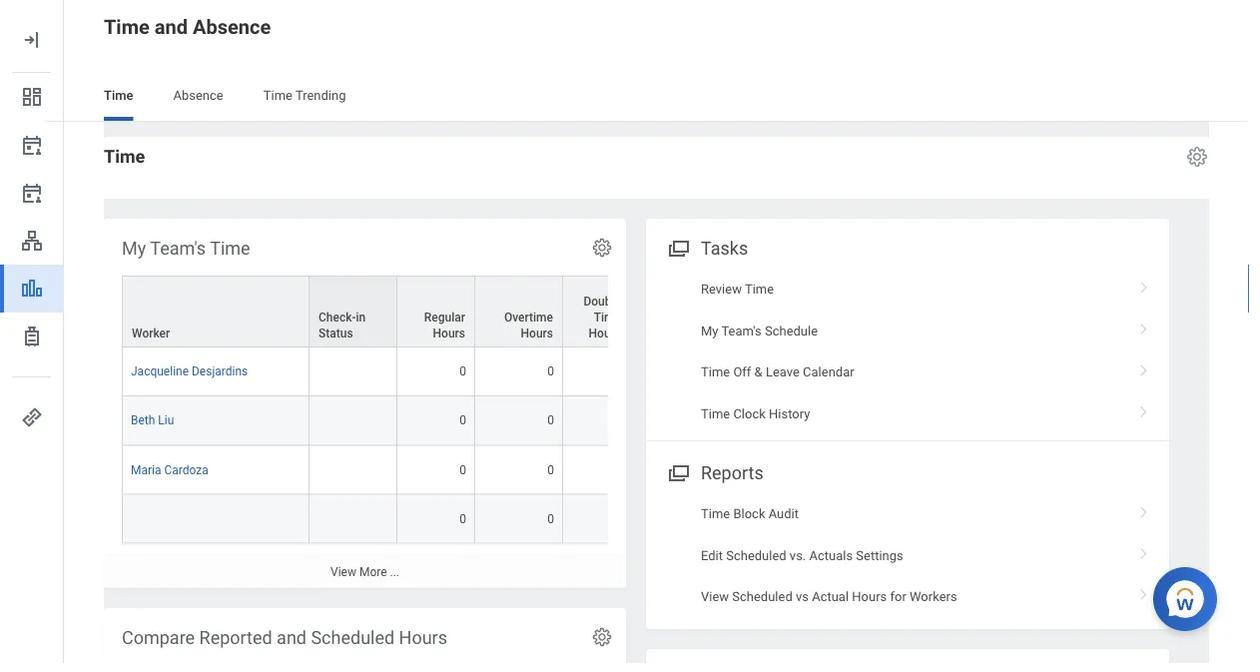 Task type: describe. For each thing, give the bounding box(es) containing it.
review time link
[[646, 269, 1169, 310]]

configure my team's time image
[[591, 237, 613, 259]]

off
[[733, 364, 751, 379]]

schedule
[[765, 323, 818, 338]]

link image
[[20, 405, 44, 429]]

overtime hours button
[[475, 277, 562, 347]]

review time
[[701, 282, 774, 297]]

time off & leave calendar
[[701, 364, 854, 379]]

cardoza
[[164, 463, 208, 477]]

...
[[390, 565, 399, 579]]

chevron right image for edit scheduled vs. actuals settings
[[1131, 541, 1157, 560]]

row containing 0
[[122, 495, 777, 544]]

block
[[733, 506, 765, 521]]

check-in status button
[[310, 277, 396, 347]]

time block audit
[[701, 506, 799, 521]]

hours left for
[[852, 589, 887, 604]]

tab list containing time
[[84, 73, 1229, 121]]

transformation import image
[[20, 28, 44, 52]]

reported
[[199, 628, 272, 649]]

chevron right image for view scheduled vs actual hours for workers
[[1131, 582, 1157, 602]]

jacqueline desjardins
[[131, 365, 248, 379]]

jacqueline desjardins link
[[131, 361, 248, 379]]

1 calendar user solid image from the top
[[20, 133, 44, 157]]

chevron right image for review time
[[1131, 275, 1157, 295]]

jacqueline
[[131, 365, 189, 379]]

beth liu
[[131, 414, 174, 428]]

worker column header
[[122, 276, 310, 349]]

view for view more ...
[[331, 565, 356, 579]]

my team's schedule link
[[646, 310, 1169, 351]]

view more ... link
[[104, 555, 626, 588]]

actuals
[[809, 548, 853, 562]]

maria
[[131, 463, 161, 477]]

edit scheduled vs. actuals settings link
[[646, 535, 1169, 576]]

check-in status column header
[[310, 276, 397, 349]]

check-in status
[[319, 311, 366, 341]]

scheduled for view
[[732, 589, 793, 604]]

hours inside overtime hours
[[521, 327, 553, 341]]

leave
[[766, 364, 800, 379]]

regular hours column header
[[397, 276, 475, 349]]

my for my team's time
[[122, 238, 146, 259]]

overtime
[[504, 311, 553, 325]]

desjardins
[[192, 365, 248, 379]]

calendar
[[803, 364, 854, 379]]

time block audit link
[[646, 493, 1169, 535]]

row containing beth liu
[[122, 397, 777, 446]]

chevron right image for time block audit
[[1131, 499, 1157, 519]]

review
[[701, 282, 742, 297]]

chevron right image for my team's schedule
[[1131, 316, 1157, 336]]

view scheduled vs actual hours for workers
[[701, 589, 957, 604]]

time off & leave calendar link
[[646, 351, 1169, 393]]

settings
[[856, 548, 903, 562]]

regular hours
[[424, 311, 465, 341]]

overtime hours column header
[[475, 276, 563, 349]]

0 vertical spatial and
[[155, 15, 188, 38]]

vs
[[796, 589, 809, 604]]

liu
[[158, 414, 174, 428]]

time clock history link
[[646, 393, 1169, 434]]

compare reported and scheduled hours
[[122, 628, 447, 649]]

list for tasks
[[646, 269, 1169, 434]]

time clock history
[[701, 406, 810, 421]]



Task type: vqa. For each thing, say whether or not it's contained in the screenshot.
HIGH
no



Task type: locate. For each thing, give the bounding box(es) containing it.
clock
[[733, 406, 766, 421]]

list
[[646, 269, 1169, 434], [646, 493, 1169, 617]]

calendar user solid image
[[20, 133, 44, 157], [20, 181, 44, 205]]

chevron right image inside 'time off & leave calendar' link
[[1131, 357, 1157, 377]]

chevron right image inside review time link
[[1131, 275, 1157, 295]]

0 vertical spatial absence
[[193, 15, 271, 38]]

my for my team's schedule
[[701, 323, 718, 338]]

list containing time block audit
[[646, 493, 1169, 617]]

workers
[[910, 589, 957, 604]]

0 vertical spatial calendar user solid image
[[20, 133, 44, 157]]

2 chevron right image from the top
[[1131, 357, 1157, 377]]

0 vertical spatial view
[[331, 565, 356, 579]]

5 row from the top
[[122, 495, 777, 544]]

1 vertical spatial and
[[277, 628, 307, 649]]

1 vertical spatial chevron right image
[[1131, 499, 1157, 519]]

my team's time
[[122, 238, 250, 259]]

edit
[[701, 548, 723, 562]]

compare
[[122, 628, 195, 649]]

worker
[[132, 327, 170, 341]]

configure this page image
[[1185, 145, 1209, 169]]

row containing maria cardoza
[[122, 446, 777, 495]]

view for view scheduled vs actual hours for workers
[[701, 589, 729, 604]]

chart image
[[20, 277, 44, 301]]

row containing double time hours
[[122, 276, 777, 349]]

status
[[319, 327, 353, 341]]

1 horizontal spatial team's
[[721, 323, 762, 338]]

0 vertical spatial my
[[122, 238, 146, 259]]

scheduled for edit
[[726, 548, 787, 562]]

hours down the double
[[589, 327, 621, 341]]

list for reports
[[646, 493, 1169, 617]]

team's for schedule
[[721, 323, 762, 338]]

scheduled
[[726, 548, 787, 562], [732, 589, 793, 604], [311, 628, 395, 649]]

calendar user solid image up view team icon
[[20, 181, 44, 205]]

maria cardoza link
[[131, 459, 208, 477]]

1 horizontal spatial my
[[701, 323, 718, 338]]

scheduled left vs.
[[726, 548, 787, 562]]

hours down regular
[[433, 327, 465, 341]]

beth
[[131, 414, 155, 428]]

view more ...
[[331, 565, 399, 579]]

regular hours button
[[397, 277, 474, 347]]

0 vertical spatial chevron right image
[[1131, 316, 1157, 336]]

double
[[584, 295, 621, 309]]

1 row from the top
[[122, 276, 777, 349]]

view
[[331, 565, 356, 579], [701, 589, 729, 604]]

team's for time
[[150, 238, 206, 259]]

time inside 'link'
[[701, 506, 730, 521]]

0 horizontal spatial team's
[[150, 238, 206, 259]]

cell
[[563, 348, 631, 397], [310, 446, 397, 495], [563, 446, 631, 495], [122, 495, 310, 544], [310, 495, 397, 544]]

tab list
[[84, 73, 1229, 121]]

double time hours
[[584, 295, 621, 341]]

4 chevron right image from the top
[[1131, 541, 1157, 560]]

and
[[155, 15, 188, 38], [277, 628, 307, 649]]

chevron right image inside time clock history link
[[1131, 399, 1157, 419]]

2 vertical spatial scheduled
[[311, 628, 395, 649]]

absence
[[193, 15, 271, 38], [173, 87, 223, 102]]

worker button
[[123, 277, 309, 347]]

0 horizontal spatial my
[[122, 238, 146, 259]]

more
[[359, 565, 387, 579]]

actual
[[812, 589, 849, 604]]

reports
[[701, 463, 764, 484]]

team's up off
[[721, 323, 762, 338]]

1 chevron right image from the top
[[1131, 316, 1157, 336]]

menu group image
[[664, 234, 691, 261]]

hours
[[433, 327, 465, 341], [521, 327, 553, 341], [589, 327, 621, 341], [852, 589, 887, 604], [399, 628, 447, 649]]

calendar user solid image down dashboard image
[[20, 133, 44, 157]]

2 list from the top
[[646, 493, 1169, 617]]

0 vertical spatial scheduled
[[726, 548, 787, 562]]

maria cardoza
[[131, 463, 208, 477]]

my up worker
[[122, 238, 146, 259]]

chevron right image inside view scheduled vs actual hours for workers link
[[1131, 582, 1157, 602]]

2 row from the top
[[122, 348, 777, 397]]

beth liu link
[[131, 410, 174, 428]]

2 chevron right image from the top
[[1131, 499, 1157, 519]]

1 horizontal spatial and
[[277, 628, 307, 649]]

time inside double time hours
[[594, 311, 621, 325]]

scheduled inside view scheduled vs actual hours for workers link
[[732, 589, 793, 604]]

3 chevron right image from the top
[[1131, 399, 1157, 419]]

view scheduled vs actual hours for workers link
[[646, 576, 1169, 617]]

scheduled left vs at the right bottom of page
[[732, 589, 793, 604]]

hours down "overtime"
[[521, 327, 553, 341]]

1 vertical spatial view
[[701, 589, 729, 604]]

1 vertical spatial list
[[646, 493, 1169, 617]]

scheduled inside edit scheduled vs. actuals settings link
[[726, 548, 787, 562]]

0 vertical spatial list
[[646, 269, 1169, 434]]

chevron right image for time off & leave calendar
[[1131, 357, 1157, 377]]

1 vertical spatial team's
[[721, 323, 762, 338]]

1 list from the top
[[646, 269, 1169, 434]]

hours inside regular hours
[[433, 327, 465, 341]]

dashboard image
[[20, 85, 44, 109]]

chevron right image for time clock history
[[1131, 399, 1157, 419]]

my down review
[[701, 323, 718, 338]]

1 vertical spatial absence
[[173, 87, 223, 102]]

edit scheduled vs. actuals settings
[[701, 548, 903, 562]]

my team's schedule
[[701, 323, 818, 338]]

my
[[122, 238, 146, 259], [701, 323, 718, 338]]

row containing jacqueline desjardins
[[122, 348, 777, 397]]

2 vertical spatial chevron right image
[[1131, 582, 1157, 602]]

hours down ...
[[399, 628, 447, 649]]

time
[[104, 15, 150, 38], [104, 87, 133, 102], [263, 87, 293, 102], [104, 146, 145, 167], [210, 238, 250, 259], [745, 282, 774, 297], [594, 311, 621, 325], [701, 364, 730, 379], [701, 406, 730, 421], [701, 506, 730, 521]]

3 chevron right image from the top
[[1131, 582, 1157, 602]]

1 vertical spatial scheduled
[[732, 589, 793, 604]]

1 chevron right image from the top
[[1131, 275, 1157, 295]]

view down edit
[[701, 589, 729, 604]]

time and absence
[[104, 15, 271, 38]]

view inside view more ... link
[[331, 565, 356, 579]]

1 vertical spatial calendar user solid image
[[20, 181, 44, 205]]

2 calendar user solid image from the top
[[20, 181, 44, 205]]

team's up worker popup button
[[150, 238, 206, 259]]

team's
[[150, 238, 206, 259], [721, 323, 762, 338]]

chevron right image
[[1131, 316, 1157, 336], [1131, 499, 1157, 519], [1131, 582, 1157, 602]]

audit
[[769, 506, 799, 521]]

0 vertical spatial team's
[[150, 238, 206, 259]]

regular
[[424, 311, 465, 325]]

1 vertical spatial my
[[701, 323, 718, 338]]

double time hours button
[[563, 277, 630, 347]]

view team image
[[20, 229, 44, 253]]

row
[[122, 276, 777, 349], [122, 348, 777, 397], [122, 397, 777, 446], [122, 446, 777, 495], [122, 495, 777, 544]]

check-
[[319, 311, 356, 325]]

3 row from the top
[[122, 397, 777, 446]]

chevron right image inside edit scheduled vs. actuals settings link
[[1131, 541, 1157, 560]]

hours inside double time hours
[[589, 327, 621, 341]]

chevron right image inside time block audit 'link'
[[1131, 499, 1157, 519]]

&
[[754, 364, 763, 379]]

view inside view scheduled vs actual hours for workers link
[[701, 589, 729, 604]]

menu group image
[[664, 458, 691, 485]]

absence up time trending
[[193, 15, 271, 38]]

tasks
[[701, 238, 748, 259]]

view left more
[[331, 565, 356, 579]]

in
[[356, 311, 366, 325]]

0 horizontal spatial view
[[331, 565, 356, 579]]

overtime hours
[[504, 311, 553, 341]]

4 row from the top
[[122, 446, 777, 495]]

vs.
[[790, 548, 806, 562]]

time trending
[[263, 87, 346, 102]]

absence down time and absence
[[173, 87, 223, 102]]

navigation pane region
[[0, 0, 64, 663]]

0
[[460, 365, 466, 379], [547, 365, 554, 379], [460, 414, 466, 428], [547, 414, 554, 428], [460, 463, 466, 477], [547, 463, 554, 477], [460, 512, 466, 526], [547, 512, 554, 526]]

chevron right image
[[1131, 275, 1157, 295], [1131, 357, 1157, 377], [1131, 399, 1157, 419], [1131, 541, 1157, 560]]

trending
[[295, 87, 346, 102]]

list containing review time
[[646, 269, 1169, 434]]

chevron right image inside my team's schedule link
[[1131, 316, 1157, 336]]

task timeoff image
[[20, 325, 44, 348]]

1 horizontal spatial view
[[701, 589, 729, 604]]

for
[[890, 589, 906, 604]]

0 horizontal spatial and
[[155, 15, 188, 38]]

scheduled down view more ...
[[311, 628, 395, 649]]

my team's time element
[[104, 219, 777, 588]]

configure compare reported and scheduled hours image
[[591, 626, 613, 648]]

history
[[769, 406, 810, 421]]



